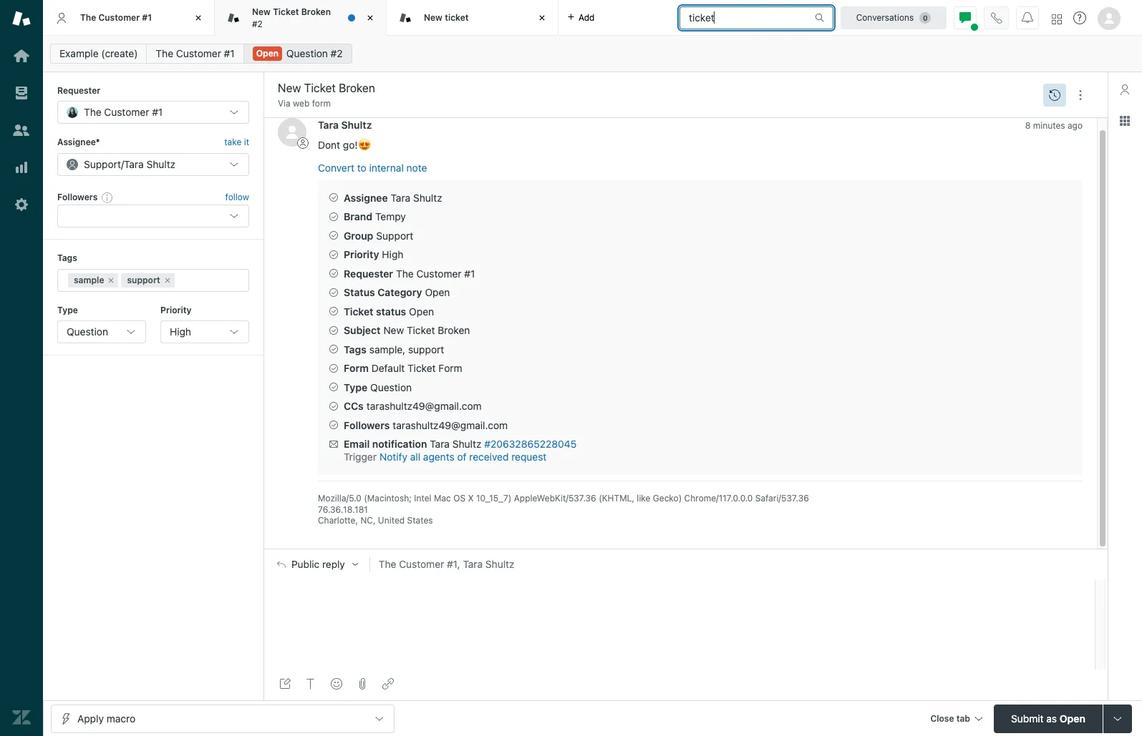 Task type: locate. For each thing, give the bounding box(es) containing it.
8 minutes ago
[[1025, 121, 1083, 131]]

get help image
[[1073, 11, 1086, 24]]

question inside secondary element
[[286, 47, 328, 59]]

priority high
[[344, 249, 403, 261]]

add link (cmd k) image
[[382, 679, 394, 690]]

1 vertical spatial priority
[[160, 305, 191, 315]]

followers up email
[[344, 419, 390, 432]]

tarashultz49@gmail.com
[[366, 400, 482, 413], [393, 419, 508, 432]]

priority for priority
[[160, 305, 191, 315]]

submit as open
[[1011, 713, 1086, 725]]

0 horizontal spatial question
[[67, 326, 108, 338]]

1 vertical spatial tarashultz49@gmail.com
[[393, 419, 508, 432]]

2 remove image from the left
[[163, 276, 172, 285]]

2 horizontal spatial new
[[424, 12, 443, 23]]

united
[[378, 516, 405, 526]]

form up type question
[[344, 362, 369, 375]]

0 vertical spatial followers
[[57, 192, 98, 202]]

customer inside "link"
[[176, 47, 221, 59]]

close image inside the customer #1 tab
[[191, 11, 206, 25]]

1 vertical spatial type
[[344, 381, 367, 394]]

1 horizontal spatial remove image
[[163, 276, 172, 285]]

broken inside new ticket broken #2
[[301, 7, 331, 17]]

0 horizontal spatial type
[[57, 305, 78, 315]]

close
[[930, 714, 954, 724]]

support down assignee*
[[84, 158, 121, 170]]

1 vertical spatial tags
[[344, 344, 366, 356]]

requester down priority high
[[344, 268, 393, 280]]

0 horizontal spatial close image
[[191, 11, 206, 25]]

close tab
[[930, 714, 970, 724]]

0 horizontal spatial followers
[[57, 192, 98, 202]]

0 vertical spatial broken
[[301, 7, 331, 17]]

new inside new ticket broken #2
[[252, 7, 271, 17]]

the customer #1 inside requester element
[[84, 106, 163, 118]]

assignee* element
[[57, 153, 249, 176]]

follow
[[225, 192, 249, 203]]

form up 'ccs tarashultz49@gmail.com'
[[438, 362, 462, 375]]

priority down the group
[[344, 249, 379, 261]]

2 form from the left
[[438, 362, 462, 375]]

1 vertical spatial the customer #1
[[156, 47, 235, 59]]

0 vertical spatial #2
[[252, 18, 263, 29]]

#1
[[142, 12, 152, 23], [224, 47, 235, 59], [152, 106, 163, 118], [464, 268, 475, 280]]

like
[[637, 494, 651, 504]]

secondary element
[[43, 39, 1142, 68]]

priority for priority high
[[344, 249, 379, 261]]

0 horizontal spatial tags
[[57, 253, 77, 264]]

#2
[[252, 18, 263, 29], [331, 47, 343, 59]]

assignee*
[[57, 137, 100, 148]]

#2 inside secondary element
[[331, 47, 343, 59]]

0 vertical spatial question
[[286, 47, 328, 59]]

apply
[[77, 713, 104, 725]]

1 horizontal spatial support
[[376, 230, 413, 242]]

views image
[[12, 84, 31, 102]]

question inside popup button
[[67, 326, 108, 338]]

shultz
[[341, 119, 372, 131], [146, 158, 176, 170], [413, 192, 442, 204], [452, 438, 482, 451], [485, 559, 515, 571]]

priority
[[344, 249, 379, 261], [160, 305, 191, 315]]

close image inside tab
[[363, 11, 377, 25]]

the
[[80, 12, 96, 23], [156, 47, 173, 59], [84, 106, 101, 118], [396, 268, 414, 280], [379, 559, 396, 571]]

remove image
[[107, 276, 116, 285], [163, 276, 172, 285]]

remove image right "sample" at top
[[107, 276, 116, 285]]

1 vertical spatial broken
[[438, 325, 470, 337]]

shultz right #1,
[[485, 559, 515, 571]]

1 remove image from the left
[[107, 276, 116, 285]]

open for status category open
[[425, 287, 450, 299]]

1 horizontal spatial new
[[383, 325, 404, 337]]

states
[[407, 516, 433, 526]]

/
[[121, 158, 124, 170]]

76.36.18.181
[[318, 505, 368, 515]]

0 vertical spatial the customer #1
[[80, 12, 152, 23]]

1 horizontal spatial #2
[[331, 47, 343, 59]]

web
[[293, 98, 310, 109]]

support down tempy on the left top
[[376, 230, 413, 242]]

events image
[[1049, 89, 1061, 101]]

tara
[[318, 119, 339, 131], [124, 158, 144, 170], [391, 192, 410, 204], [430, 438, 450, 451], [463, 559, 483, 571]]

new inside tab
[[424, 12, 443, 23]]

add
[[579, 12, 595, 23]]

tara down requester element
[[124, 158, 144, 170]]

the up example on the top left
[[80, 12, 96, 23]]

1 vertical spatial high
[[170, 326, 191, 338]]

open down new ticket broken #2
[[256, 48, 279, 59]]

support right "sample" at top
[[127, 275, 160, 285]]

#1 inside requester element
[[152, 106, 163, 118]]

zendesk support image
[[12, 9, 31, 28]]

form
[[344, 362, 369, 375], [438, 362, 462, 375]]

tags for tags
[[57, 253, 77, 264]]

ticket
[[273, 7, 299, 17], [344, 306, 373, 318], [407, 325, 435, 337], [408, 362, 436, 375]]

priority up high 'popup button'
[[160, 305, 191, 315]]

broken up tags sample, support in the left top of the page
[[438, 325, 470, 337]]

1 vertical spatial requester
[[344, 268, 393, 280]]

2 vertical spatial the customer #1
[[84, 106, 163, 118]]

the inside requester element
[[84, 106, 101, 118]]

requester down example on the top left
[[57, 85, 101, 96]]

notifications image
[[1022, 12, 1033, 23]]

ticket status open
[[344, 306, 434, 318]]

0 horizontal spatial new
[[252, 7, 271, 17]]

0 vertical spatial type
[[57, 305, 78, 315]]

question down default
[[370, 381, 412, 394]]

new ticket tab
[[387, 0, 559, 36]]

support / tara shultz
[[84, 158, 176, 170]]

0 horizontal spatial support
[[127, 275, 160, 285]]

0 horizontal spatial high
[[170, 326, 191, 338]]

shultz right /
[[146, 158, 176, 170]]

10_15_7)
[[476, 494, 512, 504]]

ticket right default
[[408, 362, 436, 375]]

the customer #1 for requester element
[[84, 106, 163, 118]]

1 vertical spatial followers
[[344, 419, 390, 432]]

email
[[344, 438, 370, 451]]

8 minutes ago text field
[[1025, 121, 1083, 131]]

form
[[312, 98, 331, 109]]

new for new ticket
[[424, 12, 443, 23]]

ticket up question #2
[[273, 7, 299, 17]]

1 horizontal spatial type
[[344, 381, 367, 394]]

the customer #1
[[80, 12, 152, 23], [156, 47, 235, 59], [84, 106, 163, 118]]

followers element
[[57, 205, 249, 228]]

0 horizontal spatial #2
[[252, 18, 263, 29]]

shultz up notify all agents of received request link
[[452, 438, 482, 451]]

open up "subject new ticket broken"
[[409, 306, 434, 318]]

tarashultz49@gmail.com up email notification tara shultz # 20632865228045 trigger notify all agents of received request
[[393, 419, 508, 432]]

customer inside requester element
[[104, 106, 149, 118]]

#1 inside tab
[[142, 12, 152, 23]]

ticket down status
[[344, 306, 373, 318]]

1 vertical spatial #2
[[331, 47, 343, 59]]

internal
[[369, 162, 404, 174]]

broken
[[301, 7, 331, 17], [438, 325, 470, 337]]

the customer #1 inside "link"
[[156, 47, 235, 59]]

sample,
[[369, 344, 405, 356]]

1 horizontal spatial question
[[286, 47, 328, 59]]

the down united
[[379, 559, 396, 571]]

remove image for support
[[163, 276, 172, 285]]

open down requester the customer #1
[[425, 287, 450, 299]]

tarashultz49@gmail.com up 'followers tarashultz49@gmail.com'
[[366, 400, 482, 413]]

new for new ticket broken #2
[[252, 7, 271, 17]]

public reply button
[[264, 550, 369, 580]]

take
[[224, 137, 242, 148]]

nc,
[[360, 516, 376, 526]]

1 horizontal spatial broken
[[438, 325, 470, 337]]

0 horizontal spatial requester
[[57, 85, 101, 96]]

conversations button
[[841, 6, 947, 29]]

tabs tab list
[[43, 0, 680, 36]]

tags up "sample" at top
[[57, 253, 77, 264]]

draft mode image
[[279, 679, 291, 690]]

customer inside button
[[399, 559, 444, 571]]

type up ccs
[[344, 381, 367, 394]]

support down "subject new ticket broken"
[[408, 344, 444, 356]]

status
[[376, 306, 406, 318]]

the customer #1 inside tab
[[80, 12, 152, 23]]

type down "sample" at top
[[57, 305, 78, 315]]

new ticket broken #2
[[252, 7, 331, 29]]

charlotte,
[[318, 516, 358, 526]]

customer inside tab
[[98, 12, 140, 23]]

the up assignee*
[[84, 106, 101, 118]]

the right the (create)
[[156, 47, 173, 59]]

followers for followers tarashultz49@gmail.com
[[344, 419, 390, 432]]

0 vertical spatial support
[[127, 275, 160, 285]]

tab
[[215, 0, 387, 36]]

remove image up high 'popup button'
[[163, 276, 172, 285]]

1 horizontal spatial form
[[438, 362, 462, 375]]

tags down "subject"
[[344, 344, 366, 356]]

ticket inside new ticket broken #2
[[273, 7, 299, 17]]

0 horizontal spatial priority
[[160, 305, 191, 315]]

open right the as
[[1060, 713, 1086, 725]]

1 vertical spatial support
[[408, 344, 444, 356]]

followers left info on adding followers icon
[[57, 192, 98, 202]]

1 horizontal spatial followers
[[344, 419, 390, 432]]

conversations
[[856, 12, 914, 23]]

question down new ticket broken #2
[[286, 47, 328, 59]]

requester for requester the customer #1
[[344, 268, 393, 280]]

type for type question
[[344, 381, 367, 394]]

question for question #2
[[286, 47, 328, 59]]

dont go!😍️
[[318, 139, 371, 151]]

support
[[127, 275, 160, 285], [408, 344, 444, 356]]

1 horizontal spatial support
[[408, 344, 444, 356]]

submit
[[1011, 713, 1044, 725]]

2 vertical spatial question
[[370, 381, 412, 394]]

20632865228045
[[491, 438, 577, 451]]

zendesk image
[[12, 709, 31, 728]]

0 horizontal spatial form
[[344, 362, 369, 375]]

(create)
[[101, 47, 138, 59]]

tara right #1,
[[463, 559, 483, 571]]

1 horizontal spatial priority
[[344, 249, 379, 261]]

0 horizontal spatial support
[[84, 158, 121, 170]]

0 horizontal spatial broken
[[301, 7, 331, 17]]

category
[[378, 287, 422, 299]]

question button
[[57, 321, 146, 344]]

tara up agents
[[430, 438, 450, 451]]

status category open
[[344, 287, 450, 299]]

requester
[[57, 85, 101, 96], [344, 268, 393, 280]]

1 close image from the left
[[191, 11, 206, 25]]

shultz inside assignee* element
[[146, 158, 176, 170]]

1 horizontal spatial close image
[[363, 11, 377, 25]]

type for type
[[57, 305, 78, 315]]

to
[[357, 162, 366, 174]]

0 vertical spatial support
[[84, 158, 121, 170]]

reply
[[322, 559, 345, 571]]

broken up question #2
[[301, 7, 331, 17]]

0 vertical spatial requester
[[57, 85, 101, 96]]

new
[[252, 7, 271, 17], [424, 12, 443, 23], [383, 325, 404, 337]]

tab
[[956, 714, 970, 724]]

type
[[57, 305, 78, 315], [344, 381, 367, 394]]

x
[[468, 494, 474, 504]]

1 vertical spatial question
[[67, 326, 108, 338]]

the inside tab
[[80, 12, 96, 23]]

support
[[84, 158, 121, 170], [376, 230, 413, 242]]

2 close image from the left
[[363, 11, 377, 25]]

0 horizontal spatial remove image
[[107, 276, 116, 285]]

0 vertical spatial high
[[382, 249, 403, 261]]

1 horizontal spatial tags
[[344, 344, 366, 356]]

intel
[[414, 494, 432, 504]]

close image
[[191, 11, 206, 25], [363, 11, 377, 25]]

1 horizontal spatial requester
[[344, 268, 393, 280]]

new ticket
[[424, 12, 469, 23]]

tara shultz
[[318, 119, 372, 131]]

chrome/117.0.0.0
[[684, 494, 753, 504]]

0 vertical spatial priority
[[344, 249, 379, 261]]

shultz down note
[[413, 192, 442, 204]]

sample
[[74, 275, 104, 285]]

0 vertical spatial tags
[[57, 253, 77, 264]]

admin image
[[12, 195, 31, 214]]

question down "sample" at top
[[67, 326, 108, 338]]

support inside assignee* element
[[84, 158, 121, 170]]

it
[[244, 137, 249, 148]]

add button
[[559, 0, 603, 35]]

customer
[[98, 12, 140, 23], [176, 47, 221, 59], [104, 106, 149, 118], [416, 268, 462, 280], [399, 559, 444, 571]]

all
[[410, 451, 420, 463]]

via
[[278, 98, 291, 109]]

0 vertical spatial tarashultz49@gmail.com
[[366, 400, 482, 413]]



Task type: describe. For each thing, give the bounding box(es) containing it.
macro
[[106, 713, 135, 725]]

brand
[[344, 211, 372, 223]]

the customer #1, tara shultz button
[[369, 558, 1108, 572]]

customer context image
[[1119, 84, 1131, 95]]

go!😍️
[[343, 139, 371, 151]]

ticket actions image
[[1075, 89, 1086, 101]]

high button
[[160, 321, 249, 344]]

subject new ticket broken
[[344, 325, 470, 337]]

mac
[[434, 494, 451, 504]]

notify
[[380, 451, 407, 463]]

open for submit as open
[[1060, 713, 1086, 725]]

tempy
[[375, 211, 406, 223]]

close image
[[535, 11, 549, 25]]

email notification tara shultz # 20632865228045 trigger notify all agents of received request
[[344, 438, 577, 463]]

convert to internal note
[[318, 162, 427, 174]]

trigger
[[344, 451, 377, 463]]

add attachment image
[[357, 679, 368, 690]]

ccs tarashultz49@gmail.com
[[344, 400, 482, 413]]

applewebkit/537.36
[[514, 494, 596, 504]]

convert
[[318, 162, 354, 174]]

tara shultz link
[[318, 119, 372, 131]]

the inside "link"
[[156, 47, 173, 59]]

tara inside the customer #1, tara shultz button
[[463, 559, 483, 571]]

brand tempy
[[344, 211, 406, 223]]

question #2
[[286, 47, 343, 59]]

zendesk products image
[[1052, 14, 1062, 24]]

request
[[511, 451, 547, 463]]

mozilla/5.0 (macintosh; intel mac os x 10_15_7) applewebkit/537.36 (khtml, like gecko) chrome/117.0.0.0 safari/537.36 76.36.18.181 charlotte, nc, united states
[[318, 494, 809, 526]]

avatar image
[[278, 118, 306, 147]]

#1,
[[447, 559, 460, 571]]

main element
[[0, 0, 43, 737]]

customers image
[[12, 121, 31, 140]]

the inside button
[[379, 559, 396, 571]]

shultz inside email notification tara shultz # 20632865228045 trigger notify all agents of received request
[[452, 438, 482, 451]]

#2 inside new ticket broken #2
[[252, 18, 263, 29]]

shultz up go!😍️
[[341, 119, 372, 131]]

notification
[[372, 438, 427, 451]]

format text image
[[305, 679, 317, 690]]

dont
[[318, 139, 340, 151]]

mozilla/5.0
[[318, 494, 362, 504]]

button displays agent's chat status as online. image
[[960, 12, 971, 23]]

ticket up tags sample, support in the left top of the page
[[407, 325, 435, 337]]

assignee tara shultz
[[344, 192, 442, 204]]

example
[[59, 47, 99, 59]]

the customer #1 for the customer #1 tab
[[80, 12, 152, 23]]

1 form from the left
[[344, 362, 369, 375]]

status
[[344, 287, 375, 299]]

(macintosh;
[[364, 494, 412, 504]]

2 horizontal spatial question
[[370, 381, 412, 394]]

convert to internal note button
[[318, 162, 427, 175]]

apps image
[[1119, 115, 1131, 127]]

public reply
[[291, 559, 345, 571]]

tags for tags sample, support
[[344, 344, 366, 356]]

tab containing new ticket broken
[[215, 0, 387, 36]]

tara inside assignee* element
[[124, 158, 144, 170]]

tara inside email notification tara shultz # 20632865228045 trigger notify all agents of received request
[[430, 438, 450, 451]]

take it
[[224, 137, 249, 148]]

tara up dont
[[318, 119, 339, 131]]

the customer #1 link
[[146, 44, 244, 64]]

open for ticket status open
[[409, 306, 434, 318]]

notify all agents of received request link
[[380, 451, 547, 464]]

example (create)
[[59, 47, 138, 59]]

as
[[1046, 713, 1057, 725]]

hide composer image
[[680, 544, 691, 555]]

search Zendesk Support field
[[689, 11, 809, 24]]

follow button
[[225, 191, 249, 204]]

question for question
[[67, 326, 108, 338]]

info on adding followers image
[[102, 192, 113, 203]]

(khtml,
[[599, 494, 634, 504]]

via web form
[[278, 98, 331, 109]]

take it button
[[224, 136, 249, 150]]

1 horizontal spatial high
[[382, 249, 403, 261]]

remove image for sample
[[107, 276, 116, 285]]

close tab button
[[924, 705, 988, 736]]

high inside high 'popup button'
[[170, 326, 191, 338]]

ccs
[[344, 400, 364, 413]]

#1 inside "link"
[[224, 47, 235, 59]]

the up the category
[[396, 268, 414, 280]]

shultz inside button
[[485, 559, 515, 571]]

the customer #1 tab
[[43, 0, 215, 36]]

tara up tempy on the left top
[[391, 192, 410, 204]]

followers tarashultz49@gmail.com
[[344, 419, 508, 432]]

assignee
[[344, 192, 388, 204]]

os
[[453, 494, 466, 504]]

get started image
[[12, 47, 31, 65]]

requester element
[[57, 101, 249, 124]]

requester the customer #1
[[344, 268, 475, 280]]

example (create) button
[[50, 44, 147, 64]]

#
[[484, 438, 491, 451]]

requester for requester
[[57, 85, 101, 96]]

displays possible ticket submission types image
[[1112, 714, 1124, 725]]

insert emojis image
[[331, 679, 342, 690]]

open inside secondary element
[[256, 48, 279, 59]]

form default ticket form
[[344, 362, 462, 375]]

public
[[291, 559, 320, 571]]

type question
[[344, 381, 412, 394]]

default
[[372, 362, 405, 375]]

of
[[457, 451, 467, 463]]

received
[[469, 451, 509, 463]]

group
[[344, 230, 373, 242]]

the customer #1, tara shultz
[[379, 559, 515, 571]]

followers for followers
[[57, 192, 98, 202]]

group support
[[344, 230, 413, 242]]

tarashultz49@gmail.com for followers tarashultz49@gmail.com
[[393, 419, 508, 432]]

1 vertical spatial support
[[376, 230, 413, 242]]

safari/537.36
[[755, 494, 809, 504]]

agents
[[423, 451, 454, 463]]

reporting image
[[12, 158, 31, 177]]

tags sample, support
[[344, 344, 444, 356]]

Subject field
[[275, 79, 1039, 97]]

ago
[[1068, 121, 1083, 131]]

tarashultz49@gmail.com for ccs tarashultz49@gmail.com
[[366, 400, 482, 413]]

ticket
[[445, 12, 469, 23]]



Task type: vqa. For each thing, say whether or not it's contained in the screenshot.


